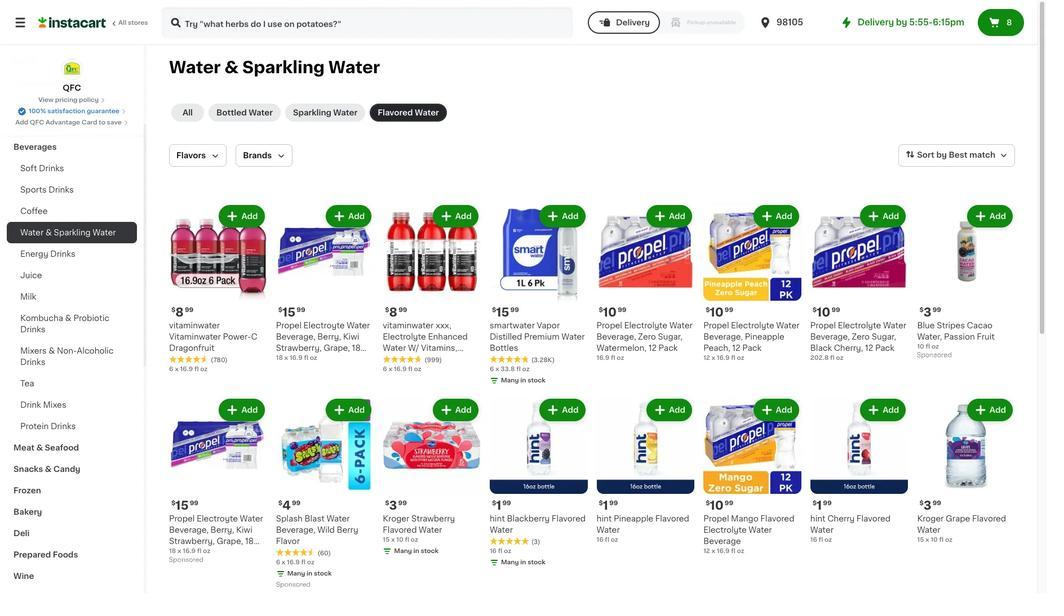 Task type: locate. For each thing, give the bounding box(es) containing it.
add qfc advantage card to save link
[[15, 118, 129, 127]]

add button for hint pineapple flavored water
[[648, 400, 692, 421]]

water & sparkling water up bottled water link
[[169, 59, 380, 76]]

0 vertical spatial sponsored badge image
[[918, 353, 952, 359]]

many in stock down 6 x 33.8 fl oz
[[501, 378, 546, 384]]

add button for propel mango flavored electrolyte water beverage
[[755, 400, 798, 421]]

1 horizontal spatial sugar,
[[872, 333, 897, 341]]

stock down kroger strawberry flavored water 15 x 10 fl oz
[[421, 549, 439, 555]]

sparkling water link
[[285, 104, 366, 122]]

cherry,
[[835, 344, 864, 352]]

electrolyte inside the "propel electrolyte water beverage, pineapple peach, 12 pack 12 x 16.9 fl oz"
[[732, 322, 775, 330]]

6
[[169, 366, 173, 373], [383, 366, 387, 373], [490, 366, 494, 373], [276, 560, 280, 566]]

propel electrolyte water beverage, zero sugar, black cherry, 12 pack 202.8 fl oz
[[811, 322, 907, 361]]

16.9 inside the "propel electrolyte water beverage, pineapple peach, 12 pack 12 x 16.9 fl oz"
[[717, 355, 730, 361]]

$ 10 99 up black
[[813, 307, 841, 318]]

3 for kroger grape flavored water
[[924, 500, 932, 512]]

0 horizontal spatial $ 8 99
[[171, 307, 194, 318]]

propel inside propel electrolyte water beverage, zero sugar, black cherry, 12 pack 202.8 fl oz
[[811, 322, 836, 330]]

kroger
[[383, 516, 410, 524], [918, 516, 944, 524]]

dragonfruit
[[169, 344, 215, 352]]

pack
[[659, 344, 678, 352], [743, 344, 762, 352], [876, 344, 895, 352], [276, 356, 295, 364], [169, 549, 188, 557]]

0 horizontal spatial by
[[897, 18, 908, 27]]

1 horizontal spatial vitaminwater
[[383, 322, 434, 330]]

by right sort
[[937, 151, 947, 159]]

6 x 16.9 fl oz for vitaminwater xxx, electrolyte enhanced water w/ vitamins, açaiblueberrypomegranate drinks
[[383, 366, 422, 373]]

propel electroyte water beverage, berry, kiwi strawberry, grape, 18 pack
[[276, 322, 370, 364], [169, 516, 263, 557]]

oz inside kroger strawberry flavored water 15 x 10 fl oz
[[411, 538, 418, 544]]

many down the 16 fl oz
[[501, 560, 519, 566]]

& down 100%
[[37, 122, 44, 130]]

1 vitaminwater from the left
[[169, 322, 220, 330]]

flavored inside hint cherry flavored water 16 fl oz
[[857, 516, 891, 524]]

water inside propel electrolyte water beverage, zero sugar, black cherry, 12 pack 202.8 fl oz
[[884, 322, 907, 330]]

0 vertical spatial 18 x 16.9 fl oz
[[276, 355, 317, 361]]

1 horizontal spatial kroger
[[918, 516, 944, 524]]

many in stock down (60)
[[287, 571, 332, 578]]

2 horizontal spatial 8
[[1007, 19, 1013, 27]]

alcoholic
[[77, 347, 114, 355]]

drinks inside kombucha & probiotic drinks
[[20, 326, 45, 334]]

2 zero from the left
[[852, 333, 870, 341]]

x inside kroger strawberry flavored water 15 x 10 fl oz
[[391, 538, 395, 544]]

1 1 from the left
[[496, 500, 502, 512]]

6 x 16.9 fl oz down flavor
[[276, 560, 315, 566]]

brands
[[243, 152, 272, 160]]

fruit
[[978, 333, 995, 341]]

None search field
[[161, 7, 574, 38]]

stock down (60)
[[314, 571, 332, 578]]

1 horizontal spatial pineapple
[[745, 333, 785, 341]]

meat & seafood link
[[7, 438, 137, 459]]

99
[[185, 307, 194, 313], [297, 307, 305, 313], [399, 307, 407, 313], [511, 307, 519, 313], [618, 307, 627, 313], [725, 307, 734, 313], [832, 307, 841, 313], [933, 307, 942, 313], [190, 501, 199, 507], [292, 501, 301, 507], [398, 501, 407, 507], [503, 501, 511, 507], [610, 501, 618, 507], [725, 501, 734, 507], [824, 501, 832, 507], [933, 501, 942, 507]]

hint for hint pineapple flavored water 16 fl oz
[[597, 516, 612, 524]]

beverage, inside the "propel electrolyte water beverage, zero sugar, watermelon, 12 pack 16.9 fl oz"
[[597, 333, 636, 341]]

10 inside 'kroger grape flavored water 15 x 10 fl oz'
[[931, 538, 938, 544]]

$ 1 99 for hint blackberry flavored water
[[492, 500, 511, 512]]

many for 1
[[501, 560, 519, 566]]

water inside kroger strawberry flavored water 15 x 10 fl oz
[[419, 527, 442, 535]]

$ 1 99 up blackberry
[[492, 500, 511, 512]]

beverage, inside the splash blast water beverage, wild berry flavor
[[276, 527, 316, 535]]

2 horizontal spatial hint
[[811, 516, 826, 524]]

$ 3 99 up "blue"
[[920, 307, 942, 318]]

$ 1 99 up cherry
[[813, 500, 832, 512]]

hint cherry flavored water 16 fl oz
[[811, 516, 891, 544]]

sugar, inside propel electrolyte water beverage, zero sugar, black cherry, 12 pack 202.8 fl oz
[[872, 333, 897, 341]]

1 horizontal spatial zero
[[852, 333, 870, 341]]

zero inside the "propel electrolyte water beverage, zero sugar, watermelon, 12 pack 16.9 fl oz"
[[638, 333, 656, 341]]

add for hint pineapple flavored water
[[669, 406, 686, 414]]

$ for add button corresponding to propel electrolyte water beverage, zero sugar, black cherry, 12 pack
[[813, 307, 817, 313]]

add for hint blackberry flavored water
[[562, 406, 579, 414]]

pack inside the "propel electrolyte water beverage, pineapple peach, 12 pack 12 x 16.9 fl oz"
[[743, 344, 762, 352]]

drinks down kombucha
[[20, 326, 45, 334]]

all left stores
[[118, 20, 126, 26]]

2 1 from the left
[[603, 500, 609, 512]]

by inside field
[[937, 151, 947, 159]]

$ 1 99
[[492, 500, 511, 512], [599, 500, 618, 512], [813, 500, 832, 512]]

electrolyte inside the "propel electrolyte water beverage, zero sugar, watermelon, 12 pack 16.9 fl oz"
[[625, 322, 668, 330]]

1 sugar, from the left
[[658, 333, 683, 341]]

berry,
[[318, 333, 341, 341], [211, 527, 234, 535]]

12 down the beverage
[[704, 549, 711, 555]]

pack inside the "propel electrolyte water beverage, zero sugar, watermelon, 12 pack 16.9 fl oz"
[[659, 344, 678, 352]]

3 up kroger strawberry flavored water 15 x 10 fl oz
[[389, 500, 397, 512]]

1 $ 1 99 from the left
[[492, 500, 511, 512]]

6:15pm
[[933, 18, 965, 27]]

many
[[501, 378, 519, 384], [394, 549, 412, 555], [501, 560, 519, 566], [287, 571, 305, 578]]

electrolyte for 12
[[625, 322, 668, 330]]

beverages link
[[7, 136, 137, 158]]

2 horizontal spatial 6 x 16.9 fl oz
[[383, 366, 422, 373]]

snacks & candy
[[14, 466, 80, 474]]

0 vertical spatial sparkling
[[243, 59, 325, 76]]

fl inside kroger strawberry flavored water 15 x 10 fl oz
[[405, 538, 409, 544]]

sugar, inside the "propel electrolyte water beverage, zero sugar, watermelon, 12 pack 16.9 fl oz"
[[658, 333, 683, 341]]

thanksgiving link
[[7, 72, 137, 94]]

qfc up "view pricing policy" link
[[63, 84, 81, 92]]

by for sort
[[937, 151, 947, 159]]

1 vertical spatial strawberry,
[[169, 538, 215, 546]]

6 down the dragonfruit
[[169, 366, 173, 373]]

0 horizontal spatial sugar,
[[658, 333, 683, 341]]

1 vertical spatial electroyte
[[197, 516, 238, 524]]

2 hint from the left
[[597, 516, 612, 524]]

3
[[924, 307, 932, 318], [389, 500, 397, 512], [924, 500, 932, 512]]

add button for propel electrolyte water beverage, pineapple peach, 12 pack
[[755, 206, 798, 227]]

all for all stores
[[118, 20, 126, 26]]

juice
[[20, 272, 42, 280]]

0 horizontal spatial water & sparkling water
[[20, 229, 116, 237]]

hint inside hint cherry flavored water 16 fl oz
[[811, 516, 826, 524]]

all for all
[[183, 109, 193, 117]]

kroger inside kroger strawberry flavored water 15 x 10 fl oz
[[383, 516, 410, 524]]

bottles
[[490, 344, 519, 352]]

$ for add button corresponding to vitaminwater xxx, electrolyte enhanced water w/ vitamins, açaiblueberrypomegranate drinks
[[385, 307, 389, 313]]

fl inside propel mango flavored electrolyte water beverage 12 x 16.9 fl oz
[[732, 549, 736, 555]]

3 1 from the left
[[817, 500, 822, 512]]

8 for vitaminwater xxx, electrolyte enhanced water w/ vitamins, açaiblueberrypomegranate drinks
[[389, 307, 398, 318]]

electrolyte inside propel mango flavored electrolyte water beverage 12 x 16.9 fl oz
[[704, 527, 747, 535]]

propel inside the "propel electrolyte water beverage, pineapple peach, 12 pack 12 x 16.9 fl oz"
[[704, 322, 730, 330]]

bottled
[[217, 109, 247, 117]]

99 inside the $ 4 99
[[292, 501, 301, 507]]

0 horizontal spatial $ 1 99
[[492, 500, 511, 512]]

zero inside propel electrolyte water beverage, zero sugar, black cherry, 12 pack 202.8 fl oz
[[852, 333, 870, 341]]

drink
[[20, 402, 41, 409]]

recipes link
[[7, 51, 137, 72]]

$ 3 99 up 'kroger grape flavored water 15 x 10 fl oz'
[[920, 500, 942, 512]]

0 vertical spatial strawberry,
[[276, 344, 322, 352]]

$ 1 99 for hint pineapple flavored water
[[599, 500, 618, 512]]

1 horizontal spatial hint
[[597, 516, 612, 524]]

$ 3 99
[[920, 307, 942, 318], [385, 500, 407, 512], [920, 500, 942, 512]]

2 vitaminwater from the left
[[383, 322, 434, 330]]

stripes
[[937, 322, 966, 330]]

$ 10 99 up peach,
[[706, 307, 734, 318]]

$ 10 99 up mango
[[706, 500, 734, 512]]

1 vertical spatial pineapple
[[614, 516, 654, 524]]

zero up cherry,
[[852, 333, 870, 341]]

0 vertical spatial berry,
[[318, 333, 341, 341]]

produce
[[14, 100, 48, 108]]

$ 1 99 up hint pineapple flavored water 16 fl oz at the right bottom of page
[[599, 500, 618, 512]]

vitaminwater vitaminwater power-c dragonfruit
[[169, 322, 258, 352]]

by left 5:55-
[[897, 18, 908, 27]]

0 horizontal spatial kroger
[[383, 516, 410, 524]]

many in stock down '(3)' at the bottom right of page
[[501, 560, 546, 566]]

6 inside product group
[[276, 560, 280, 566]]

0 horizontal spatial delivery
[[616, 19, 650, 27]]

soft drinks
[[20, 165, 64, 173]]

& for snacks & candy link
[[45, 466, 52, 474]]

& right meat
[[36, 444, 43, 452]]

2 $ 1 99 from the left
[[599, 500, 618, 512]]

stock down (3.28k)
[[528, 378, 546, 384]]

1 vertical spatial sponsored badge image
[[169, 558, 203, 564]]

oz
[[932, 344, 940, 350], [310, 355, 317, 361], [617, 355, 625, 361], [737, 355, 745, 361], [837, 355, 844, 361], [200, 366, 208, 373], [414, 366, 422, 373], [523, 366, 530, 373], [411, 538, 418, 544], [611, 538, 619, 544], [825, 538, 832, 544], [946, 538, 953, 544], [203, 549, 210, 555], [504, 549, 512, 555], [737, 549, 745, 555], [307, 560, 315, 566]]

flavored inside kroger strawberry flavored water 15 x 10 fl oz
[[383, 527, 417, 535]]

0 horizontal spatial vitaminwater
[[169, 322, 220, 330]]

sports drinks
[[20, 186, 74, 194]]

propel
[[276, 322, 302, 330], [597, 322, 623, 330], [704, 322, 730, 330], [811, 322, 836, 330], [169, 516, 195, 524], [704, 516, 730, 524]]

sparkling inside sparkling water link
[[293, 109, 332, 117]]

add button
[[220, 206, 264, 227], [327, 206, 371, 227], [434, 206, 478, 227], [541, 206, 585, 227], [648, 206, 692, 227], [755, 206, 798, 227], [862, 206, 905, 227], [969, 206, 1012, 227], [220, 400, 264, 421], [327, 400, 371, 421], [434, 400, 478, 421], [541, 400, 585, 421], [648, 400, 692, 421], [755, 400, 798, 421], [862, 400, 905, 421], [969, 400, 1012, 421]]

6 x 16.9 fl oz down the dragonfruit
[[169, 366, 208, 373]]

drinks down mixers
[[20, 359, 45, 367]]

3 up "blue"
[[924, 307, 932, 318]]

2 horizontal spatial 1
[[817, 500, 822, 512]]

1 vertical spatial by
[[937, 151, 947, 159]]

1 horizontal spatial 16
[[597, 538, 604, 544]]

0 horizontal spatial zero
[[638, 333, 656, 341]]

0 horizontal spatial kiwi
[[236, 527, 253, 535]]

kroger left the strawberry
[[383, 516, 410, 524]]

12 inside propel mango flavored electrolyte water beverage 12 x 16.9 fl oz
[[704, 549, 711, 555]]

2 horizontal spatial $ 1 99
[[813, 500, 832, 512]]

kroger inside 'kroger grape flavored water 15 x 10 fl oz'
[[918, 516, 944, 524]]

6 left 33.8
[[490, 366, 494, 373]]

oz inside propel mango flavored electrolyte water beverage 12 x 16.9 fl oz
[[737, 549, 745, 555]]

many down 6 x 33.8 fl oz
[[501, 378, 519, 384]]

1 horizontal spatial 8
[[389, 307, 398, 318]]

in down the splash blast water beverage, wild berry flavor
[[307, 571, 313, 578]]

drinks up juice link
[[50, 250, 75, 258]]

$ 10 99 for propel electrolyte water beverage, pineapple peach, 12 pack
[[706, 307, 734, 318]]

fl
[[926, 344, 931, 350], [304, 355, 309, 361], [611, 355, 616, 361], [732, 355, 736, 361], [831, 355, 835, 361], [195, 366, 199, 373], [408, 366, 413, 373], [517, 366, 521, 373], [405, 538, 409, 544], [605, 538, 610, 544], [819, 538, 824, 544], [940, 538, 944, 544], [197, 549, 202, 555], [498, 549, 503, 555], [732, 549, 736, 555], [301, 560, 306, 566]]

2 horizontal spatial sponsored badge image
[[918, 353, 952, 359]]

in down 6 x 33.8 fl oz
[[521, 378, 526, 384]]

best match
[[949, 151, 996, 159]]

coffee
[[20, 208, 48, 215]]

electrolyte for pack
[[732, 322, 775, 330]]

8
[[1007, 19, 1013, 27], [176, 307, 184, 318], [389, 307, 398, 318]]

many in stock down kroger strawberry flavored water 15 x 10 fl oz
[[394, 549, 439, 555]]

1 vertical spatial kiwi
[[236, 527, 253, 535]]

water & sparkling water up energy drinks link
[[20, 229, 116, 237]]

drinks inside vitaminwater xxx, electrolyte enhanced water w/ vitamins, açaiblueberrypomegranate drinks
[[383, 367, 408, 375]]

by
[[897, 18, 908, 27], [937, 151, 947, 159]]

hint inside hint pineapple flavored water 16 fl oz
[[597, 516, 612, 524]]

product group
[[169, 203, 267, 374], [276, 203, 374, 364], [383, 203, 492, 375], [490, 203, 588, 388], [597, 203, 695, 363], [704, 203, 802, 363], [811, 203, 909, 363], [918, 203, 1016, 362], [169, 397, 267, 567], [276, 397, 374, 592], [383, 397, 481, 559], [490, 397, 588, 570], [597, 397, 695, 546], [704, 397, 802, 557], [811, 397, 909, 546], [918, 397, 1016, 546]]

flavored inside hint blackberry flavored water
[[552, 516, 586, 524]]

6 for smartwater vapor distilled premium water bottles
[[490, 366, 494, 373]]

premium
[[524, 333, 560, 341]]

vitaminwater up w/
[[383, 322, 434, 330]]

1 horizontal spatial 18 x 16.9 fl oz
[[276, 355, 317, 361]]

flavored for hint pineapple flavored water 16 fl oz
[[656, 516, 690, 524]]

1 vertical spatial 18 x 16.9 fl oz
[[169, 549, 210, 555]]

& inside kombucha & probiotic drinks
[[65, 315, 72, 323]]

propel inside the "propel electrolyte water beverage, zero sugar, watermelon, 12 pack 16.9 fl oz"
[[597, 322, 623, 330]]

$ for add button associated with hint blackberry flavored water
[[492, 501, 496, 507]]

1 horizontal spatial all
[[183, 109, 193, 117]]

sort
[[918, 151, 935, 159]]

sparkling inside water & sparkling water link
[[54, 229, 91, 237]]

0 horizontal spatial 8
[[176, 307, 184, 318]]

3 $ 1 99 from the left
[[813, 500, 832, 512]]

0 vertical spatial pineapple
[[745, 333, 785, 341]]

milk
[[20, 293, 36, 301]]

$ 10 99 for propel electrolyte water beverage, zero sugar, black cherry, 12 pack
[[813, 307, 841, 318]]

protein drinks link
[[7, 416, 137, 438]]

açaiblueberrypomegranate
[[383, 356, 492, 364]]

Search field
[[162, 8, 572, 37]]

1 vertical spatial sparkling
[[293, 109, 332, 117]]

12 right watermelon, at the right bottom of the page
[[649, 344, 657, 352]]

eggs
[[46, 122, 66, 130]]

0 horizontal spatial 16
[[490, 549, 497, 555]]

add button for smartwater vapor distilled premium water bottles
[[541, 206, 585, 227]]

$ 1 99 for hint cherry flavored water
[[813, 500, 832, 512]]

1 horizontal spatial propel electroyte water beverage, berry, kiwi strawberry, grape, 18 pack
[[276, 322, 370, 364]]

1 up hint cherry flavored water 16 fl oz
[[817, 500, 822, 512]]

qfc down 100%
[[30, 120, 44, 126]]

x inside 'kroger grape flavored water 15 x 10 fl oz'
[[926, 538, 930, 544]]

kroger left grape
[[918, 516, 944, 524]]

★★★★★
[[169, 356, 209, 364], [169, 356, 209, 364], [383, 356, 423, 364], [383, 356, 423, 364], [490, 356, 530, 364], [490, 356, 530, 364], [490, 538, 530, 546], [490, 538, 530, 546], [276, 549, 316, 557], [276, 549, 316, 557]]

1 horizontal spatial delivery
[[858, 18, 895, 27]]

fl inside propel electrolyte water beverage, zero sugar, black cherry, 12 pack 202.8 fl oz
[[831, 355, 835, 361]]

& down milk link
[[65, 315, 72, 323]]

coffee link
[[7, 201, 137, 222]]

16 inside hint pineapple flavored water 16 fl oz
[[597, 538, 604, 544]]

$ 10 99 up watermelon, at the right bottom of the page
[[599, 307, 627, 318]]

kombucha
[[20, 315, 63, 323]]

0 vertical spatial qfc
[[63, 84, 81, 92]]

0 horizontal spatial 18 x 16.9 fl oz
[[169, 549, 210, 555]]

water inside vitaminwater xxx, electrolyte enhanced water w/ vitamins, açaiblueberrypomegranate drinks
[[383, 344, 406, 352]]

2 kroger from the left
[[918, 516, 944, 524]]

zero for 12
[[638, 333, 656, 341]]

12 right cherry,
[[866, 344, 874, 352]]

$ 10 99
[[599, 307, 627, 318], [706, 307, 734, 318], [813, 307, 841, 318], [706, 500, 734, 512]]

splash blast water beverage, wild berry flavor
[[276, 516, 359, 546]]

1 horizontal spatial grape,
[[324, 344, 350, 352]]

hint blackberry flavored water
[[490, 516, 586, 535]]

16
[[597, 538, 604, 544], [811, 538, 818, 544], [490, 549, 497, 555]]

electrolyte inside propel electrolyte water beverage, zero sugar, black cherry, 12 pack 202.8 fl oz
[[838, 322, 882, 330]]

1 horizontal spatial $ 8 99
[[385, 307, 407, 318]]

1 up hint pineapple flavored water 16 fl oz at the right bottom of page
[[603, 500, 609, 512]]

water inside the "propel electrolyte water beverage, zero sugar, watermelon, 12 pack 16.9 fl oz"
[[670, 322, 693, 330]]

6 for vitaminwater xxx, electrolyte enhanced water w/ vitamins, açaiblueberrypomegranate drinks
[[383, 366, 387, 373]]

2 $ 8 99 from the left
[[385, 307, 407, 318]]

2 vertical spatial sponsored badge image
[[276, 582, 310, 589]]

0 vertical spatial all
[[118, 20, 126, 26]]

2 horizontal spatial 16
[[811, 538, 818, 544]]

splash
[[276, 516, 303, 524]]

many in stock for 1
[[501, 560, 546, 566]]

vitaminwater
[[169, 333, 221, 341]]

16 inside hint cherry flavored water 16 fl oz
[[811, 538, 818, 544]]

sports drinks link
[[7, 179, 137, 201]]

1 hint from the left
[[490, 516, 505, 524]]

1 for hint blackberry flavored water
[[496, 500, 502, 512]]

vitaminwater up vitaminwater
[[169, 322, 220, 330]]

water inside smartwater vapor distilled premium water bottles
[[562, 333, 585, 341]]

$ 8 99 up vitaminwater xxx, electrolyte enhanced water w/ vitamins, açaiblueberrypomegranate drinks
[[385, 307, 407, 318]]

1 vertical spatial qfc
[[30, 120, 44, 126]]

1 horizontal spatial by
[[937, 151, 947, 159]]

watermelon,
[[597, 344, 647, 352]]

18
[[352, 344, 361, 352], [276, 355, 283, 361], [245, 538, 254, 546], [169, 549, 176, 555]]

3 up 'kroger grape flavored water 15 x 10 fl oz'
[[924, 500, 932, 512]]

beverages
[[14, 143, 57, 151]]

0 horizontal spatial 1
[[496, 500, 502, 512]]

0 horizontal spatial 6 x 16.9 fl oz
[[169, 366, 208, 373]]

flavored for hint cherry flavored water 16 fl oz
[[857, 516, 891, 524]]

12 inside the "propel electrolyte water beverage, zero sugar, watermelon, 12 pack 16.9 fl oz"
[[649, 344, 657, 352]]

hint inside hint blackberry flavored water
[[490, 516, 505, 524]]

vitaminwater inside vitaminwater vitaminwater power-c dragonfruit
[[169, 322, 220, 330]]

all stores link
[[38, 7, 149, 38]]

16.9 inside the "propel electrolyte water beverage, zero sugar, watermelon, 12 pack 16.9 fl oz"
[[597, 355, 610, 361]]

berry
[[337, 527, 359, 535]]

0 horizontal spatial sponsored badge image
[[169, 558, 203, 564]]

1 horizontal spatial berry,
[[318, 333, 341, 341]]

& left candy
[[45, 466, 52, 474]]

hint for hint blackberry flavored water
[[490, 516, 505, 524]]

6 x 16.9 fl oz for vitaminwater vitaminwater power-c dragonfruit
[[169, 366, 208, 373]]

seafood
[[45, 444, 79, 452]]

6 down flavor
[[276, 560, 280, 566]]

add for hint cherry flavored water
[[883, 406, 900, 414]]

& inside "link"
[[36, 444, 43, 452]]

drinks down açaiblueberrypomegranate
[[383, 367, 408, 375]]

15 inside kroger strawberry flavored water 15 x 10 fl oz
[[383, 538, 390, 544]]

0 horizontal spatial pineapple
[[614, 516, 654, 524]]

1 horizontal spatial $ 1 99
[[599, 500, 618, 512]]

12 down peach,
[[704, 355, 711, 361]]

$ 8 99 for vitaminwater vitaminwater power-c dragonfruit
[[171, 307, 194, 318]]

sponsored badge image
[[918, 353, 952, 359], [169, 558, 203, 564], [276, 582, 310, 589]]

propel mango flavored electrolyte water beverage 12 x 16.9 fl oz
[[704, 516, 795, 555]]

satisfaction
[[47, 108, 85, 114]]

fl inside the "propel electrolyte water beverage, pineapple peach, 12 pack 12 x 16.9 fl oz"
[[732, 355, 736, 361]]

1 $ 8 99 from the left
[[171, 307, 194, 318]]

tea link
[[7, 373, 137, 395]]

1 vertical spatial water & sparkling water
[[20, 229, 116, 237]]

deli
[[14, 530, 30, 538]]

propel inside propel mango flavored electrolyte water beverage 12 x 16.9 fl oz
[[704, 516, 730, 524]]

all link
[[171, 104, 204, 122]]

$ for add button related to propel mango flavored electrolyte water beverage
[[706, 501, 710, 507]]

propel for propel electrolyte water beverage, pineapple peach, 12 pack
[[704, 322, 730, 330]]

0 horizontal spatial strawberry,
[[169, 538, 215, 546]]

0 vertical spatial by
[[897, 18, 908, 27]]

stock for 1
[[528, 560, 546, 566]]

flavored inside hint pineapple flavored water 16 fl oz
[[656, 516, 690, 524]]

2 vertical spatial sparkling
[[54, 229, 91, 237]]

$ 8 99 up vitaminwater
[[171, 307, 194, 318]]

oz inside propel electrolyte water beverage, zero sugar, black cherry, 12 pack 202.8 fl oz
[[837, 355, 844, 361]]

passion
[[945, 333, 976, 341]]

1 up hint blackberry flavored water
[[496, 500, 502, 512]]

in for 15
[[521, 378, 526, 384]]

add button for propel electroyte water beverage, berry, kiwi strawberry, grape, 18 pack
[[327, 206, 371, 227]]

1 horizontal spatial 6 x 16.9 fl oz
[[276, 560, 315, 566]]

zero up watermelon, at the right bottom of the page
[[638, 333, 656, 341]]

1 vertical spatial berry,
[[211, 527, 234, 535]]

$ 3 99 up kroger strawberry flavored water 15 x 10 fl oz
[[385, 500, 407, 512]]

flavored inside 'kroger grape flavored water 15 x 10 fl oz'
[[973, 516, 1007, 524]]

1 horizontal spatial sponsored badge image
[[276, 582, 310, 589]]

add button for propel electrolyte water beverage, zero sugar, black cherry, 12 pack
[[862, 206, 905, 227]]

0 horizontal spatial hint
[[490, 516, 505, 524]]

0 vertical spatial electroyte
[[304, 322, 345, 330]]

all up flavors
[[183, 109, 193, 117]]

1 vertical spatial all
[[183, 109, 193, 117]]

1 horizontal spatial water & sparkling water
[[169, 59, 380, 76]]

12 right peach,
[[733, 344, 741, 352]]

100% satisfaction guarantee button
[[18, 105, 126, 116]]

3 hint from the left
[[811, 516, 826, 524]]

kroger grape flavored water 15 x 10 fl oz
[[918, 516, 1007, 544]]

& left non-
[[49, 347, 55, 355]]

1 kroger from the left
[[383, 516, 410, 524]]

delivery inside button
[[616, 19, 650, 27]]

water inside 'kroger grape flavored water 15 x 10 fl oz'
[[918, 527, 941, 535]]

1 for hint pineapple flavored water
[[603, 500, 609, 512]]

stock down '(3)' at the bottom right of page
[[528, 560, 546, 566]]

1 zero from the left
[[638, 333, 656, 341]]

drinks inside mixers & non-alcoholic drinks
[[20, 359, 45, 367]]

100%
[[29, 108, 46, 114]]

4
[[283, 500, 291, 512]]

mixes
[[43, 402, 66, 409]]

wild
[[318, 527, 335, 535]]

1 horizontal spatial kiwi
[[343, 333, 359, 341]]

(3.28k)
[[532, 357, 555, 364]]

& up energy drinks
[[46, 229, 52, 237]]

1 horizontal spatial qfc
[[63, 84, 81, 92]]

flavored inside propel mango flavored electrolyte water beverage 12 x 16.9 fl oz
[[761, 516, 795, 524]]

in down hint blackberry flavored water
[[521, 560, 526, 566]]

flavored water link
[[370, 104, 447, 122]]

2 sugar, from the left
[[872, 333, 897, 341]]

oz inside blue stripes cacao water, passion fruit 10 fl oz
[[932, 344, 940, 350]]

stock for 15
[[528, 378, 546, 384]]

0 horizontal spatial grape,
[[217, 538, 243, 546]]

6 down açaiblueberrypomegranate
[[383, 366, 387, 373]]

vitaminwater inside vitaminwater xxx, electrolyte enhanced water w/ vitamins, açaiblueberrypomegranate drinks
[[383, 322, 434, 330]]

many in stock for 15
[[501, 378, 546, 384]]

flavored for kroger grape flavored water 15 x 10 fl oz
[[973, 516, 1007, 524]]

$ for add button related to kroger strawberry flavored water
[[385, 501, 389, 507]]

propel for propel mango flavored electrolyte water beverage
[[704, 516, 730, 524]]

0 horizontal spatial all
[[118, 20, 126, 26]]

add for propel mango flavored electrolyte water beverage
[[776, 406, 793, 414]]

in for 4
[[307, 571, 313, 578]]

0 vertical spatial propel electroyte water beverage, berry, kiwi strawberry, grape, 18 pack
[[276, 322, 370, 364]]

& inside mixers & non-alcoholic drinks
[[49, 347, 55, 355]]

water inside hint cherry flavored water 16 fl oz
[[811, 527, 834, 535]]

6 x 16.9 fl oz down w/
[[383, 366, 422, 373]]

many down flavor
[[287, 571, 305, 578]]

water inside the "propel electrolyte water beverage, pineapple peach, 12 pack 12 x 16.9 fl oz"
[[777, 322, 800, 330]]

1 vertical spatial propel electroyte water beverage, berry, kiwi strawberry, grape, 18 pack
[[169, 516, 263, 557]]

1 horizontal spatial 1
[[603, 500, 609, 512]]



Task type: vqa. For each thing, say whether or not it's contained in the screenshot.
vitaminwater Vitaminwater Power-C Dragonfruit 6
yes



Task type: describe. For each thing, give the bounding box(es) containing it.
add for kroger strawberry flavored water
[[455, 406, 472, 414]]

$ 10 99 for propel electrolyte water beverage, zero sugar, watermelon, 12 pack
[[599, 307, 627, 318]]

flavored for hint blackberry flavored water
[[552, 516, 586, 524]]

add button for propel electrolyte water beverage, zero sugar, watermelon, 12 pack
[[648, 206, 692, 227]]

water inside hint blackberry flavored water
[[490, 527, 513, 535]]

(780)
[[211, 357, 228, 364]]

thanksgiving
[[14, 79, 68, 87]]

mixers & non-alcoholic drinks
[[20, 347, 114, 367]]

policy
[[79, 97, 99, 103]]

2 horizontal spatial $ 15 99
[[492, 307, 519, 318]]

drinks up seafood
[[51, 423, 76, 431]]

propel electrolyte water beverage, pineapple peach, 12 pack 12 x 16.9 fl oz
[[704, 322, 800, 361]]

water inside hint pineapple flavored water 16 fl oz
[[597, 527, 620, 535]]

deli link
[[7, 523, 137, 545]]

3 for kroger strawberry flavored water
[[389, 500, 397, 512]]

stock for 4
[[314, 571, 332, 578]]

$ for add button related to vitaminwater vitaminwater power-c dragonfruit
[[171, 307, 176, 313]]

10 inside blue stripes cacao water, passion fruit 10 fl oz
[[918, 344, 925, 350]]

add button for vitaminwater xxx, electrolyte enhanced water w/ vitamins, açaiblueberrypomegranate drinks
[[434, 206, 478, 227]]

drinks up sports drinks
[[39, 165, 64, 173]]

brands button
[[236, 144, 293, 167]]

& for mixers & non-alcoholic drinks link
[[49, 347, 55, 355]]

0 horizontal spatial qfc
[[30, 120, 44, 126]]

energy drinks link
[[7, 244, 137, 265]]

flavors button
[[169, 144, 227, 167]]

bottled water link
[[209, 104, 281, 122]]

sort by
[[918, 151, 947, 159]]

oz inside hint pineapple flavored water 16 fl oz
[[611, 538, 619, 544]]

many for 4
[[287, 571, 305, 578]]

kroger strawberry flavored water 15 x 10 fl oz
[[383, 516, 455, 544]]

qfc link
[[61, 59, 83, 94]]

water inside propel mango flavored electrolyte water beverage 12 x 16.9 fl oz
[[749, 527, 772, 535]]

sponsored badge image for 4
[[276, 582, 310, 589]]

produce link
[[7, 94, 137, 115]]

add button for kroger grape flavored water
[[969, 400, 1012, 421]]

add for smartwater vapor distilled premium water bottles
[[562, 213, 579, 221]]

fl inside hint cherry flavored water 16 fl oz
[[819, 538, 824, 544]]

by for delivery
[[897, 18, 908, 27]]

delivery by 5:55-6:15pm link
[[840, 16, 965, 29]]

sponsored badge image for 3
[[918, 353, 952, 359]]

fl inside hint pineapple flavored water 16 fl oz
[[605, 538, 610, 544]]

8 button
[[979, 9, 1025, 36]]

& for kombucha & probiotic drinks link
[[65, 315, 72, 323]]

beverage, inside propel electrolyte water beverage, zero sugar, black cherry, 12 pack 202.8 fl oz
[[811, 333, 850, 341]]

dairy & eggs
[[14, 122, 66, 130]]

add for vitaminwater xxx, electrolyte enhanced water w/ vitamins, açaiblueberrypomegranate drinks
[[455, 213, 472, 221]]

33.8
[[501, 366, 515, 373]]

sugar, for 12
[[872, 333, 897, 341]]

Best match Sort by field
[[899, 144, 1016, 167]]

add button for kroger strawberry flavored water
[[434, 400, 478, 421]]

16 for hint cherry flavored water
[[811, 538, 818, 544]]

many down kroger strawberry flavored water 15 x 10 fl oz
[[394, 549, 412, 555]]

smartwater vapor distilled premium water bottles
[[490, 322, 585, 352]]

$ for propel electrolyte water beverage, zero sugar, watermelon, 12 pack's add button
[[599, 307, 603, 313]]

16 fl oz
[[490, 549, 512, 555]]

all stores
[[118, 20, 148, 26]]

vitamins,
[[421, 344, 458, 352]]

$ for propel electrolyte water beverage, pineapple peach, 12 pack's add button
[[706, 307, 710, 313]]

sparkling water
[[293, 109, 358, 117]]

fl inside 'kroger grape flavored water 15 x 10 fl oz'
[[940, 538, 944, 544]]

save
[[107, 120, 122, 126]]

98105
[[777, 18, 804, 27]]

1 horizontal spatial electroyte
[[304, 322, 345, 330]]

16.9 inside propel mango flavored electrolyte water beverage 12 x 16.9 fl oz
[[717, 549, 730, 555]]

$ for add button associated with hint pineapple flavored water
[[599, 501, 603, 507]]

service type group
[[588, 11, 745, 34]]

$ for add button for hint cherry flavored water
[[813, 501, 817, 507]]

fl inside the "propel electrolyte water beverage, zero sugar, watermelon, 12 pack 16.9 fl oz"
[[611, 355, 616, 361]]

energy
[[20, 250, 48, 258]]

oz inside the "propel electrolyte water beverage, pineapple peach, 12 pack 12 x 16.9 fl oz"
[[737, 355, 745, 361]]

peach,
[[704, 344, 731, 352]]

$ inside the $ 4 99
[[278, 501, 283, 507]]

pack inside propel electrolyte water beverage, zero sugar, black cherry, 12 pack 202.8 fl oz
[[876, 344, 895, 352]]

x inside propel mango flavored electrolyte water beverage 12 x 16.9 fl oz
[[712, 549, 716, 555]]

flavored for propel mango flavored electrolyte water beverage 12 x 16.9 fl oz
[[761, 516, 795, 524]]

enhanced
[[428, 333, 468, 341]]

meat
[[14, 444, 34, 452]]

$ 8 99 for vitaminwater xxx, electrolyte enhanced water w/ vitamins, açaiblueberrypomegranate drinks
[[385, 307, 407, 318]]

protein
[[20, 423, 49, 431]]

add button for hint blackberry flavored water
[[541, 400, 585, 421]]

instacart logo image
[[38, 16, 106, 29]]

& for water & sparkling water link
[[46, 229, 52, 237]]

water inside the splash blast water beverage, wild berry flavor
[[327, 516, 350, 524]]

$ for kroger grape flavored water add button
[[920, 501, 924, 507]]

beverage, inside the "propel electrolyte water beverage, pineapple peach, 12 pack 12 x 16.9 fl oz"
[[704, 333, 743, 341]]

5:55-
[[910, 18, 933, 27]]

blackberry
[[507, 516, 550, 524]]

advantage
[[46, 120, 80, 126]]

drinks down soft drinks link
[[49, 186, 74, 194]]

view
[[38, 97, 54, 103]]

prepared
[[14, 552, 51, 559]]

kroger for grape
[[918, 516, 944, 524]]

$ 3 99 for kroger grape flavored water
[[920, 500, 942, 512]]

flavored for kroger strawberry flavored water 15 x 10 fl oz
[[383, 527, 417, 535]]

oz inside 'kroger grape flavored water 15 x 10 fl oz'
[[946, 538, 953, 544]]

product group containing 4
[[276, 397, 374, 592]]

kroger for strawberry
[[383, 516, 410, 524]]

(3)
[[532, 540, 540, 546]]

add button for hint cherry flavored water
[[862, 400, 905, 421]]

cherry
[[828, 516, 855, 524]]

8 inside button
[[1007, 19, 1013, 27]]

kombucha & probiotic drinks link
[[7, 308, 137, 341]]

flavors
[[177, 152, 206, 160]]

$ 4 99
[[278, 500, 301, 512]]

sugar, for pack
[[658, 333, 683, 341]]

beverage
[[704, 538, 741, 546]]

0 vertical spatial grape,
[[324, 344, 350, 352]]

15 inside 'kroger grape flavored water 15 x 10 fl oz'
[[918, 538, 925, 544]]

zero for cherry,
[[852, 333, 870, 341]]

0 horizontal spatial electroyte
[[197, 516, 238, 524]]

add button inside product group
[[327, 400, 371, 421]]

match
[[970, 151, 996, 159]]

recipes
[[14, 58, 47, 65]]

vitaminwater for dragonfruit
[[169, 322, 220, 330]]

6 for vitaminwater vitaminwater power-c dragonfruit
[[169, 366, 173, 373]]

soft drinks link
[[7, 158, 137, 179]]

vitaminwater xxx, electrolyte enhanced water w/ vitamins, açaiblueberrypomegranate drinks
[[383, 322, 492, 375]]

$ 3 99 for blue stripes cacao water, passion fruit
[[920, 307, 942, 318]]

1 vertical spatial grape,
[[217, 538, 243, 546]]

add for propel electroyte water beverage, berry, kiwi strawberry, grape, 18 pack
[[349, 213, 365, 221]]

probiotic
[[74, 315, 109, 323]]

$ 10 99 for propel mango flavored electrolyte water beverage
[[706, 500, 734, 512]]

0 horizontal spatial propel electroyte water beverage, berry, kiwi strawberry, grape, 18 pack
[[169, 516, 263, 557]]

wine
[[14, 573, 34, 581]]

frozen
[[14, 487, 41, 495]]

pineapple inside hint pineapple flavored water 16 fl oz
[[614, 516, 654, 524]]

milk link
[[7, 287, 137, 308]]

propel for propel electrolyte water beverage, zero sugar, watermelon, 12 pack
[[597, 322, 623, 330]]

non-
[[57, 347, 77, 355]]

$ for add button for propel electroyte water beverage, berry, kiwi strawberry, grape, 18 pack
[[278, 307, 283, 313]]

3 for blue stripes cacao water, passion fruit
[[924, 307, 932, 318]]

10 inside kroger strawberry flavored water 15 x 10 fl oz
[[397, 538, 404, 544]]

qfc logo image
[[61, 59, 83, 80]]

sponsored badge image for 15
[[169, 558, 203, 564]]

sports
[[20, 186, 47, 194]]

mixers
[[20, 347, 47, 355]]

pineapple inside the "propel electrolyte water beverage, pineapple peach, 12 pack 12 x 16.9 fl oz"
[[745, 333, 785, 341]]

& for meat & seafood "link"
[[36, 444, 43, 452]]

add for vitaminwater vitaminwater power-c dragonfruit
[[242, 213, 258, 221]]

smartwater
[[490, 322, 535, 330]]

c
[[251, 333, 258, 341]]

vitaminwater for water
[[383, 322, 434, 330]]

& up bottled
[[225, 59, 239, 76]]

electrolyte inside vitaminwater xxx, electrolyte enhanced water w/ vitamins, açaiblueberrypomegranate drinks
[[383, 333, 426, 341]]

12 inside propel electrolyte water beverage, zero sugar, black cherry, 12 pack 202.8 fl oz
[[866, 344, 874, 352]]

fl inside blue stripes cacao water, passion fruit 10 fl oz
[[926, 344, 931, 350]]

8 for vitaminwater vitaminwater power-c dragonfruit
[[176, 307, 184, 318]]

16 for hint pineapple flavored water
[[597, 538, 604, 544]]

tea
[[20, 380, 34, 388]]

grape
[[946, 516, 971, 524]]

electrolyte for cherry,
[[838, 322, 882, 330]]

oz inside the "propel electrolyte water beverage, zero sugar, watermelon, 12 pack 16.9 fl oz"
[[617, 355, 625, 361]]

drink mixes link
[[7, 395, 137, 416]]

energy drinks
[[20, 250, 75, 258]]

& for dairy & eggs link
[[37, 122, 44, 130]]

snacks
[[14, 466, 43, 474]]

view pricing policy
[[38, 97, 99, 103]]

16.9 inside product group
[[287, 560, 300, 566]]

pricing
[[55, 97, 77, 103]]

to
[[99, 120, 105, 126]]

black
[[811, 344, 833, 352]]

flavored water
[[378, 109, 439, 117]]

6 x 16.9 fl oz for splash blast water beverage, wild berry flavor
[[276, 560, 315, 566]]

frozen link
[[7, 481, 137, 502]]

mixers & non-alcoholic drinks link
[[7, 341, 137, 373]]

hint for hint cherry flavored water 16 fl oz
[[811, 516, 826, 524]]

in down kroger strawberry flavored water 15 x 10 fl oz
[[414, 549, 420, 555]]

add qfc advantage card to save
[[15, 120, 122, 126]]

add for kroger grape flavored water
[[990, 406, 1007, 414]]

1 for hint cherry flavored water
[[817, 500, 822, 512]]

0 vertical spatial kiwi
[[343, 333, 359, 341]]

1 horizontal spatial strawberry,
[[276, 344, 322, 352]]

view pricing policy link
[[38, 96, 106, 105]]

many in stock for 4
[[287, 571, 332, 578]]

foods
[[53, 552, 78, 559]]

many for 15
[[501, 378, 519, 384]]

$ for add button corresponding to smartwater vapor distilled premium water bottles
[[492, 307, 496, 313]]

add for propel electrolyte water beverage, pineapple peach, 12 pack
[[776, 213, 793, 221]]

soft
[[20, 165, 37, 173]]

1 horizontal spatial $ 15 99
[[278, 307, 305, 318]]

delivery for delivery by 5:55-6:15pm
[[858, 18, 895, 27]]

0 vertical spatial water & sparkling water
[[169, 59, 380, 76]]

power-
[[223, 333, 251, 341]]

juice link
[[7, 265, 137, 287]]

stores
[[128, 20, 148, 26]]

add for propel electrolyte water beverage, zero sugar, black cherry, 12 pack
[[883, 213, 900, 221]]

mango
[[732, 516, 759, 524]]

add button for vitaminwater vitaminwater power-c dragonfruit
[[220, 206, 264, 227]]

flavor
[[276, 538, 300, 546]]

in for 1
[[521, 560, 526, 566]]

x inside the "propel electrolyte water beverage, pineapple peach, 12 pack 12 x 16.9 fl oz"
[[712, 355, 716, 361]]

(60)
[[318, 551, 331, 557]]

$ 3 99 for kroger strawberry flavored water
[[385, 500, 407, 512]]

0 horizontal spatial $ 15 99
[[171, 500, 199, 512]]

oz inside hint cherry flavored water 16 fl oz
[[825, 538, 832, 544]]

best
[[949, 151, 968, 159]]

0 horizontal spatial berry,
[[211, 527, 234, 535]]

6 for splash blast water beverage, wild berry flavor
[[276, 560, 280, 566]]

6 x 33.8 fl oz
[[490, 366, 530, 373]]



